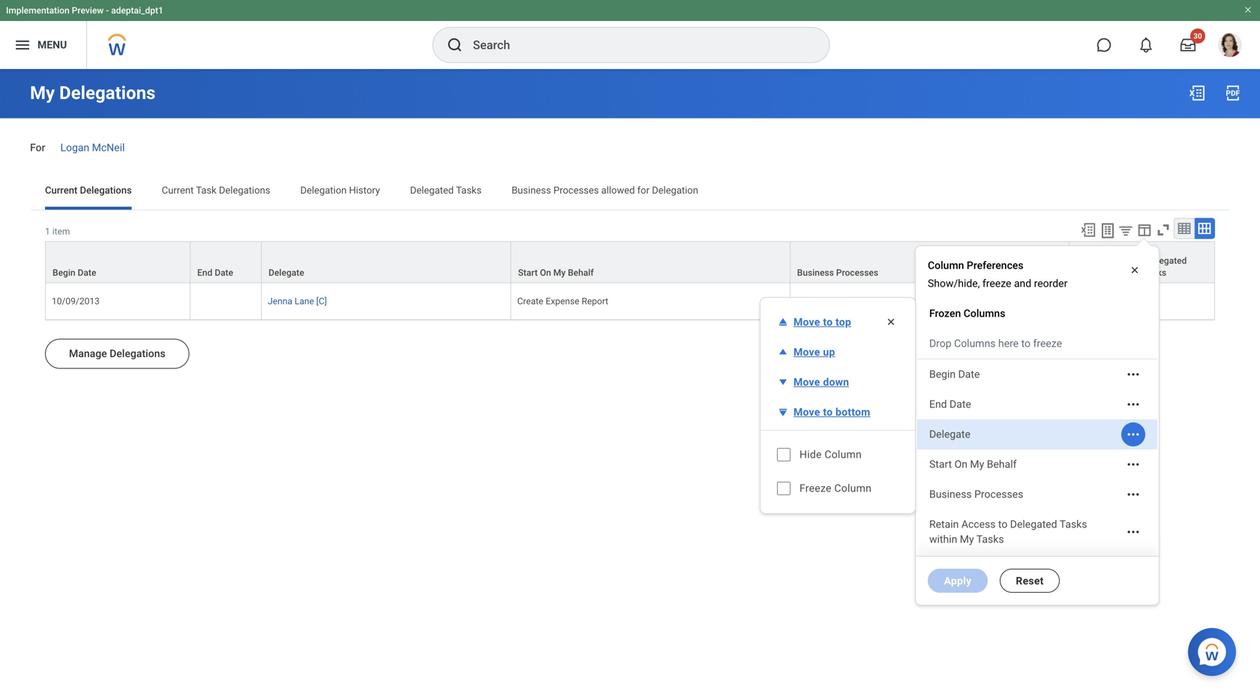 Task type: describe. For each thing, give the bounding box(es) containing it.
2 vertical spatial business
[[930, 488, 972, 500]]

move up
[[794, 346, 836, 358]]

related actions image for end date
[[1126, 397, 1141, 412]]

bottom
[[836, 406, 871, 418]]

item
[[52, 226, 70, 237]]

reset button
[[1000, 569, 1060, 593]]

toolbar inside the my delegations "main content"
[[1074, 218, 1216, 241]]

reorder
[[1034, 277, 1068, 290]]

to left top
[[823, 316, 833, 328]]

here
[[999, 337, 1019, 350]]

frozen
[[930, 307, 961, 320]]

business processes allowed for delegation
[[512, 184, 699, 196]]

caret top image
[[776, 314, 791, 329]]

freeze
[[800, 482, 832, 495]]

30
[[1194, 32, 1203, 41]]

expense report event
[[797, 296, 884, 306]]

start on my behalf inside popup button
[[518, 267, 594, 278]]

up
[[823, 346, 836, 358]]

2 vertical spatial delegated
[[1011, 518, 1058, 530]]

0 horizontal spatial retain
[[930, 518, 959, 530]]

move for move to top
[[794, 316, 821, 328]]

dialog containing column preferences
[[915, 230, 1160, 606]]

start inside popup button
[[518, 267, 538, 278]]

move for move up
[[794, 346, 821, 358]]

Search Workday  search field
[[473, 29, 799, 62]]

view printable version (pdf) image
[[1225, 84, 1243, 102]]

1 horizontal spatial end date
[[930, 398, 972, 410]]

delegations for my delegations
[[59, 82, 156, 104]]

for
[[638, 184, 650, 196]]

related actions image for start on my behalf
[[1126, 457, 1141, 472]]

1 item
[[45, 226, 70, 237]]

close environment banner image
[[1244, 5, 1253, 14]]

1 horizontal spatial begin date
[[930, 368, 980, 380]]

tab list inside the my delegations "main content"
[[30, 174, 1231, 210]]

10/09/2013
[[52, 296, 100, 306]]

delegations for manage delegations
[[110, 347, 166, 360]]

1 horizontal spatial end
[[930, 398, 947, 410]]

cell inside the my delegations "main content"
[[191, 283, 262, 320]]

end date button
[[191, 242, 261, 282]]

behalf inside popup button
[[568, 267, 594, 278]]

my inside popup button
[[554, 267, 566, 278]]

delegated tasks
[[410, 184, 482, 196]]

my inside popup button
[[1129, 267, 1141, 278]]

jenna lane [c]
[[268, 296, 327, 306]]

current delegations
[[45, 184, 132, 196]]

30 button
[[1172, 29, 1206, 62]]

caret down image
[[776, 374, 791, 389]]

column preferences show/hide, freeze and reorder
[[928, 259, 1068, 290]]

1 horizontal spatial delegate
[[930, 428, 971, 440]]

2 delegation from the left
[[652, 184, 699, 196]]

current task delegations
[[162, 184, 270, 196]]

apply button
[[928, 569, 988, 593]]

manage delegations
[[69, 347, 166, 360]]

export to worksheets image
[[1099, 222, 1117, 240]]

caret up image
[[776, 344, 791, 359]]

and
[[1014, 277, 1032, 290]]

retain inside popup button
[[1077, 255, 1102, 266]]

expense inside create expense report element
[[546, 296, 580, 306]]

down
[[823, 376, 850, 388]]

1
[[45, 226, 50, 237]]

row containing retain access to delegated tasks within my tasks
[[45, 241, 1216, 283]]

my delegations
[[30, 82, 156, 104]]

move to bottom button
[[770, 400, 880, 424]]

jenna
[[268, 296, 292, 306]]

1 horizontal spatial business processes
[[930, 488, 1024, 500]]

apply
[[944, 575, 972, 587]]

preview
[[72, 5, 104, 16]]

for
[[30, 141, 45, 154]]

adeptai_dpt1
[[111, 5, 163, 16]]

reset
[[1016, 575, 1044, 587]]

access inside popup button
[[1105, 255, 1134, 266]]

business inside tab list
[[512, 184, 551, 196]]

processes inside popup button
[[836, 267, 879, 278]]

1 vertical spatial freeze
[[1034, 337, 1063, 350]]

1 report from the left
[[582, 296, 609, 306]]

retain access to delegated tasks within my tasks button
[[1070, 242, 1215, 282]]

delegate inside popup button
[[269, 267, 304, 278]]

profile logan mcneil image
[[1219, 33, 1243, 60]]

related actions image for begin date
[[1126, 367, 1141, 382]]

retain access to delegated tasks within my tasks inside popup button
[[1077, 255, 1187, 278]]



Task type: locate. For each thing, give the bounding box(es) containing it.
create expense report
[[517, 296, 609, 306]]

0 horizontal spatial x small image
[[884, 314, 899, 329]]

0 vertical spatial processes
[[554, 184, 599, 196]]

end date
[[197, 267, 233, 278], [930, 398, 972, 410]]

1 vertical spatial retain access to delegated tasks within my tasks
[[930, 518, 1088, 545]]

1 horizontal spatial begin
[[930, 368, 956, 380]]

task
[[196, 184, 217, 196]]

begin date up 10/09/2013
[[53, 267, 96, 278]]

0 vertical spatial start on my behalf
[[518, 267, 594, 278]]

columns down frozen columns
[[954, 337, 996, 350]]

0 horizontal spatial behalf
[[568, 267, 594, 278]]

tasks inside tab list
[[456, 184, 482, 196]]

move to top
[[794, 316, 852, 328]]

2 row from the top
[[45, 283, 1216, 320]]

2 current from the left
[[162, 184, 194, 196]]

1 horizontal spatial freeze
[[1034, 337, 1063, 350]]

to up reset "button"
[[999, 518, 1008, 530]]

0 horizontal spatial end date
[[197, 267, 233, 278]]

delegations up mcneil
[[59, 82, 156, 104]]

expense report event element
[[797, 293, 884, 306]]

toolbar
[[1074, 218, 1216, 241]]

export to excel image
[[1080, 222, 1097, 238]]

drop
[[930, 337, 952, 350]]

2 horizontal spatial processes
[[975, 488, 1024, 500]]

freeze inside column preferences show/hide, freeze and reorder
[[983, 277, 1012, 290]]

1 horizontal spatial delegation
[[652, 184, 699, 196]]

delegated
[[410, 184, 454, 196], [1147, 255, 1187, 266], [1011, 518, 1058, 530]]

0 vertical spatial within
[[1103, 267, 1127, 278]]

my delegations main content
[[0, 69, 1261, 430]]

begin
[[53, 267, 75, 278], [930, 368, 956, 380]]

0 vertical spatial business
[[512, 184, 551, 196]]

move down
[[794, 376, 850, 388]]

1 horizontal spatial start
[[930, 458, 952, 470]]

0 vertical spatial access
[[1105, 255, 1134, 266]]

delegated up 'reset'
[[1011, 518, 1058, 530]]

2 horizontal spatial business
[[930, 488, 972, 500]]

on
[[540, 267, 551, 278], [955, 458, 968, 470]]

cell
[[191, 283, 262, 320]]

delegations down mcneil
[[80, 184, 132, 196]]

0 vertical spatial begin
[[53, 267, 75, 278]]

1 vertical spatial access
[[962, 518, 996, 530]]

1 vertical spatial business processes
[[930, 488, 1024, 500]]

justify image
[[14, 36, 32, 54]]

1 vertical spatial delegated
[[1147, 255, 1187, 266]]

report up top
[[833, 296, 859, 306]]

column right freeze at the right bottom
[[835, 482, 872, 495]]

my
[[30, 82, 55, 104], [554, 267, 566, 278], [1129, 267, 1141, 278], [971, 458, 985, 470], [960, 533, 974, 545]]

caret bottom image
[[776, 404, 791, 419]]

start on my behalf
[[518, 267, 594, 278], [930, 458, 1017, 470]]

top
[[836, 316, 852, 328]]

delegations inside button
[[110, 347, 166, 360]]

1 vertical spatial start on my behalf
[[930, 458, 1017, 470]]

to left bottom
[[823, 406, 833, 418]]

0 vertical spatial on
[[540, 267, 551, 278]]

0 horizontal spatial expense
[[546, 296, 580, 306]]

menu button
[[0, 21, 86, 69]]

1 vertical spatial end
[[930, 398, 947, 410]]

columns for drop
[[954, 337, 996, 350]]

x small image down select to filter grid data image
[[1128, 263, 1143, 278]]

to down click to view/edit grid preferences image
[[1136, 255, 1144, 266]]

current up item
[[45, 184, 77, 196]]

1 expense from the left
[[546, 296, 580, 306]]

columns up drop columns here to freeze
[[964, 307, 1006, 320]]

processes
[[554, 184, 599, 196], [836, 267, 879, 278], [975, 488, 1024, 500]]

event
[[862, 296, 884, 306]]

move down button
[[770, 370, 859, 394]]

begin inside begin date popup button
[[53, 267, 75, 278]]

delegations for current delegations
[[80, 184, 132, 196]]

export to excel image
[[1189, 84, 1207, 102]]

delegations right task
[[219, 184, 270, 196]]

move to top button
[[770, 310, 861, 334]]

1 vertical spatial retain
[[930, 518, 959, 530]]

0 horizontal spatial business
[[512, 184, 551, 196]]

delegate
[[269, 267, 304, 278], [930, 428, 971, 440]]

begin date inside begin date popup button
[[53, 267, 96, 278]]

delegation history
[[300, 184, 380, 196]]

freeze right here
[[1034, 337, 1063, 350]]

0 horizontal spatial report
[[582, 296, 609, 306]]

0 horizontal spatial start
[[518, 267, 538, 278]]

2 horizontal spatial delegated
[[1147, 255, 1187, 266]]

1 vertical spatial within
[[930, 533, 958, 545]]

1 horizontal spatial on
[[955, 458, 968, 470]]

related actions image
[[1126, 487, 1141, 502]]

0 horizontal spatial business processes
[[797, 267, 879, 278]]

columns for frozen
[[964, 307, 1006, 320]]

move right the caret down image
[[794, 376, 821, 388]]

related actions image
[[1126, 367, 1141, 382], [1126, 397, 1141, 412], [1126, 427, 1141, 442], [1126, 457, 1141, 472], [1126, 524, 1141, 539]]

0 horizontal spatial access
[[962, 518, 996, 530]]

retain down export to excel icon
[[1077, 255, 1102, 266]]

0 vertical spatial x small image
[[1128, 263, 1143, 278]]

logan mcneil
[[60, 141, 125, 154]]

move left up
[[794, 346, 821, 358]]

end date inside popup button
[[197, 267, 233, 278]]

1 horizontal spatial access
[[1105, 255, 1134, 266]]

inbox large image
[[1181, 38, 1196, 53]]

2 related actions image from the top
[[1126, 397, 1141, 412]]

columns
[[964, 307, 1006, 320], [954, 337, 996, 350]]

history
[[349, 184, 380, 196]]

within down 'export to worksheets' icon
[[1103, 267, 1127, 278]]

end inside end date popup button
[[197, 267, 213, 278]]

2 move from the top
[[794, 346, 821, 358]]

0 horizontal spatial begin
[[53, 267, 75, 278]]

0 horizontal spatial freeze
[[983, 277, 1012, 290]]

0 horizontal spatial delegate
[[269, 267, 304, 278]]

menu
[[38, 39, 67, 51]]

1 horizontal spatial business
[[797, 267, 834, 278]]

1 vertical spatial processes
[[836, 267, 879, 278]]

1 horizontal spatial current
[[162, 184, 194, 196]]

current left task
[[162, 184, 194, 196]]

0 horizontal spatial delegated
[[410, 184, 454, 196]]

1 horizontal spatial x small image
[[1128, 263, 1143, 278]]

delegated inside popup button
[[1147, 255, 1187, 266]]

delegation left history
[[300, 184, 347, 196]]

freeze
[[983, 277, 1012, 290], [1034, 337, 1063, 350]]

1 vertical spatial column
[[825, 448, 862, 461]]

move right caret top 'image'
[[794, 316, 821, 328]]

0 vertical spatial columns
[[964, 307, 1006, 320]]

expense right create
[[546, 296, 580, 306]]

1 horizontal spatial processes
[[836, 267, 879, 278]]

move to bottom
[[794, 406, 871, 418]]

hide column
[[800, 448, 862, 461]]

column right hide
[[825, 448, 862, 461]]

1 horizontal spatial delegated
[[1011, 518, 1058, 530]]

access
[[1105, 255, 1134, 266], [962, 518, 996, 530]]

1 horizontal spatial report
[[833, 296, 859, 306]]

delegated inside tab list
[[410, 184, 454, 196]]

begin date button
[[46, 242, 190, 282]]

report
[[582, 296, 609, 306], [833, 296, 859, 306]]

expense inside "expense report event" element
[[797, 296, 830, 306]]

row down start on my behalf popup button
[[45, 283, 1216, 320]]

0 horizontal spatial start on my behalf
[[518, 267, 594, 278]]

0 vertical spatial freeze
[[983, 277, 1012, 290]]

1 vertical spatial on
[[955, 458, 968, 470]]

1 related actions image from the top
[[1126, 367, 1141, 382]]

on inside popup button
[[540, 267, 551, 278]]

1 horizontal spatial behalf
[[987, 458, 1017, 470]]

0 horizontal spatial within
[[930, 533, 958, 545]]

show/hide,
[[928, 277, 980, 290]]

begin up 10/09/2013
[[53, 267, 75, 278]]

tasks
[[456, 184, 482, 196], [1077, 267, 1100, 278], [1143, 267, 1167, 278], [1060, 518, 1088, 530], [977, 533, 1004, 545]]

1 vertical spatial begin
[[930, 368, 956, 380]]

allowed
[[602, 184, 635, 196]]

business processes
[[797, 267, 879, 278], [930, 488, 1024, 500]]

logan mcneil link
[[60, 138, 125, 154]]

related actions image for delegate
[[1126, 427, 1141, 442]]

drop columns here to freeze
[[930, 337, 1063, 350]]

4 move from the top
[[794, 406, 821, 418]]

jenna lane [c] link
[[268, 293, 327, 306]]

processes inside tab list
[[554, 184, 599, 196]]

within inside popup button
[[1103, 267, 1127, 278]]

x small image
[[1128, 263, 1143, 278], [884, 314, 899, 329]]

expand table image
[[1198, 221, 1213, 236]]

move right caret bottom icon on the right bottom of the page
[[794, 406, 821, 418]]

notifications large image
[[1139, 38, 1154, 53]]

5 related actions image from the top
[[1126, 524, 1141, 539]]

mcneil
[[92, 141, 125, 154]]

frozen columns
[[930, 307, 1006, 320]]

access up apply
[[962, 518, 996, 530]]

move for move to bottom
[[794, 406, 821, 418]]

column inside column preferences show/hide, freeze and reorder
[[928, 259, 965, 272]]

1 horizontal spatial retain
[[1077, 255, 1102, 266]]

select to filter grid data image
[[1118, 222, 1135, 238]]

related actions image for retain access to delegated tasks within my tasks
[[1126, 524, 1141, 539]]

current
[[45, 184, 77, 196], [162, 184, 194, 196]]

date
[[78, 267, 96, 278], [215, 267, 233, 278], [959, 368, 980, 380], [950, 398, 972, 410]]

logan
[[60, 141, 89, 154]]

0 horizontal spatial processes
[[554, 184, 599, 196]]

retain access to delegated tasks within my tasks up reset "button"
[[930, 518, 1088, 545]]

1 vertical spatial x small image
[[884, 314, 899, 329]]

0 vertical spatial behalf
[[568, 267, 594, 278]]

expense
[[546, 296, 580, 306], [797, 296, 830, 306]]

1 move from the top
[[794, 316, 821, 328]]

0 vertical spatial start
[[518, 267, 538, 278]]

hide
[[800, 448, 822, 461]]

0 horizontal spatial on
[[540, 267, 551, 278]]

1 vertical spatial business
[[797, 267, 834, 278]]

column up show/hide,
[[928, 259, 965, 272]]

retain up apply
[[930, 518, 959, 530]]

begin down drop
[[930, 368, 956, 380]]

current for current task delegations
[[162, 184, 194, 196]]

implementation
[[6, 5, 70, 16]]

delegated down fullscreen icon
[[1147, 255, 1187, 266]]

implementation preview -   adeptai_dpt1
[[6, 5, 163, 16]]

0 vertical spatial delegated
[[410, 184, 454, 196]]

0 vertical spatial retain
[[1077, 255, 1102, 266]]

within up apply
[[930, 533, 958, 545]]

delegation right for
[[652, 184, 699, 196]]

business processes inside popup button
[[797, 267, 879, 278]]

1 current from the left
[[45, 184, 77, 196]]

expense up move to top button at the top of the page
[[797, 296, 830, 306]]

delegation
[[300, 184, 347, 196], [652, 184, 699, 196]]

table image
[[1177, 221, 1192, 236]]

access down select to filter grid data image
[[1105, 255, 1134, 266]]

to
[[1136, 255, 1144, 266], [823, 316, 833, 328], [1022, 337, 1031, 350], [823, 406, 833, 418], [999, 518, 1008, 530]]

tab list
[[30, 174, 1231, 210]]

tab list containing current delegations
[[30, 174, 1231, 210]]

delegate button
[[262, 242, 511, 282]]

0 vertical spatial column
[[928, 259, 965, 272]]

manage
[[69, 347, 107, 360]]

0 vertical spatial end date
[[197, 267, 233, 278]]

dialog
[[915, 230, 1160, 606]]

1 row from the top
[[45, 241, 1216, 283]]

freeze column
[[800, 482, 872, 495]]

0 horizontal spatial current
[[45, 184, 77, 196]]

create expense report element
[[517, 293, 609, 306]]

1 vertical spatial end date
[[930, 398, 972, 410]]

1 horizontal spatial start on my behalf
[[930, 458, 1017, 470]]

begin date
[[53, 267, 96, 278], [930, 368, 980, 380]]

delegations
[[59, 82, 156, 104], [80, 184, 132, 196], [219, 184, 270, 196], [110, 347, 166, 360]]

business
[[512, 184, 551, 196], [797, 267, 834, 278], [930, 488, 972, 500]]

lane
[[295, 296, 314, 306]]

1 vertical spatial columns
[[954, 337, 996, 350]]

behalf
[[568, 267, 594, 278], [987, 458, 1017, 470]]

retain
[[1077, 255, 1102, 266], [930, 518, 959, 530]]

0 horizontal spatial begin date
[[53, 267, 96, 278]]

manage delegations button
[[45, 339, 190, 369]]

move up button
[[770, 340, 845, 364]]

start
[[518, 267, 538, 278], [930, 458, 952, 470]]

click to view/edit grid preferences image
[[1137, 222, 1153, 238]]

4 related actions image from the top
[[1126, 457, 1141, 472]]

1 horizontal spatial expense
[[797, 296, 830, 306]]

0 horizontal spatial delegation
[[300, 184, 347, 196]]

0 vertical spatial begin date
[[53, 267, 96, 278]]

0 vertical spatial business processes
[[797, 267, 879, 278]]

delegated right history
[[410, 184, 454, 196]]

begin date down drop
[[930, 368, 980, 380]]

column for hide column
[[825, 448, 862, 461]]

start on my behalf button
[[511, 242, 790, 282]]

1 vertical spatial delegate
[[930, 428, 971, 440]]

retain access to delegated tasks within my tasks
[[1077, 255, 1187, 278], [930, 518, 1088, 545]]

[c]
[[316, 296, 327, 306]]

to right here
[[1022, 337, 1031, 350]]

fullscreen image
[[1156, 222, 1172, 238]]

report right create
[[582, 296, 609, 306]]

menu banner
[[0, 0, 1261, 69]]

move for move down
[[794, 376, 821, 388]]

0 horizontal spatial end
[[197, 267, 213, 278]]

3 move from the top
[[794, 376, 821, 388]]

create
[[517, 296, 544, 306]]

business processes button
[[791, 242, 1069, 282]]

row
[[45, 241, 1216, 283], [45, 283, 1216, 320]]

preferences
[[967, 259, 1024, 272]]

3 related actions image from the top
[[1126, 427, 1141, 442]]

retain access to delegated tasks within my tasks down select to filter grid data image
[[1077, 255, 1187, 278]]

behalf inside dialog
[[987, 458, 1017, 470]]

column for freeze column
[[835, 482, 872, 495]]

within
[[1103, 267, 1127, 278], [930, 533, 958, 545]]

1 horizontal spatial within
[[1103, 267, 1127, 278]]

business inside popup button
[[797, 267, 834, 278]]

1 vertical spatial begin date
[[930, 368, 980, 380]]

current for current delegations
[[45, 184, 77, 196]]

search image
[[446, 36, 464, 54]]

freeze down the preferences
[[983, 277, 1012, 290]]

row down allowed
[[45, 241, 1216, 283]]

row containing 10/09/2013
[[45, 283, 1216, 320]]

0 vertical spatial end
[[197, 267, 213, 278]]

-
[[106, 5, 109, 16]]

to inside popup button
[[1136, 255, 1144, 266]]

x small image right top
[[884, 314, 899, 329]]

1 delegation from the left
[[300, 184, 347, 196]]

0 vertical spatial delegate
[[269, 267, 304, 278]]

2 report from the left
[[833, 296, 859, 306]]

2 vertical spatial column
[[835, 482, 872, 495]]

0 vertical spatial retain access to delegated tasks within my tasks
[[1077, 255, 1187, 278]]

1 vertical spatial behalf
[[987, 458, 1017, 470]]

2 expense from the left
[[797, 296, 830, 306]]

move
[[794, 316, 821, 328], [794, 346, 821, 358], [794, 376, 821, 388], [794, 406, 821, 418]]

delegations right manage
[[110, 347, 166, 360]]

1 vertical spatial start
[[930, 458, 952, 470]]

2 vertical spatial processes
[[975, 488, 1024, 500]]



Task type: vqa. For each thing, say whether or not it's contained in the screenshot.
Open Enrollment Change: Arjit Mitra on 01/01/2023's Care
no



